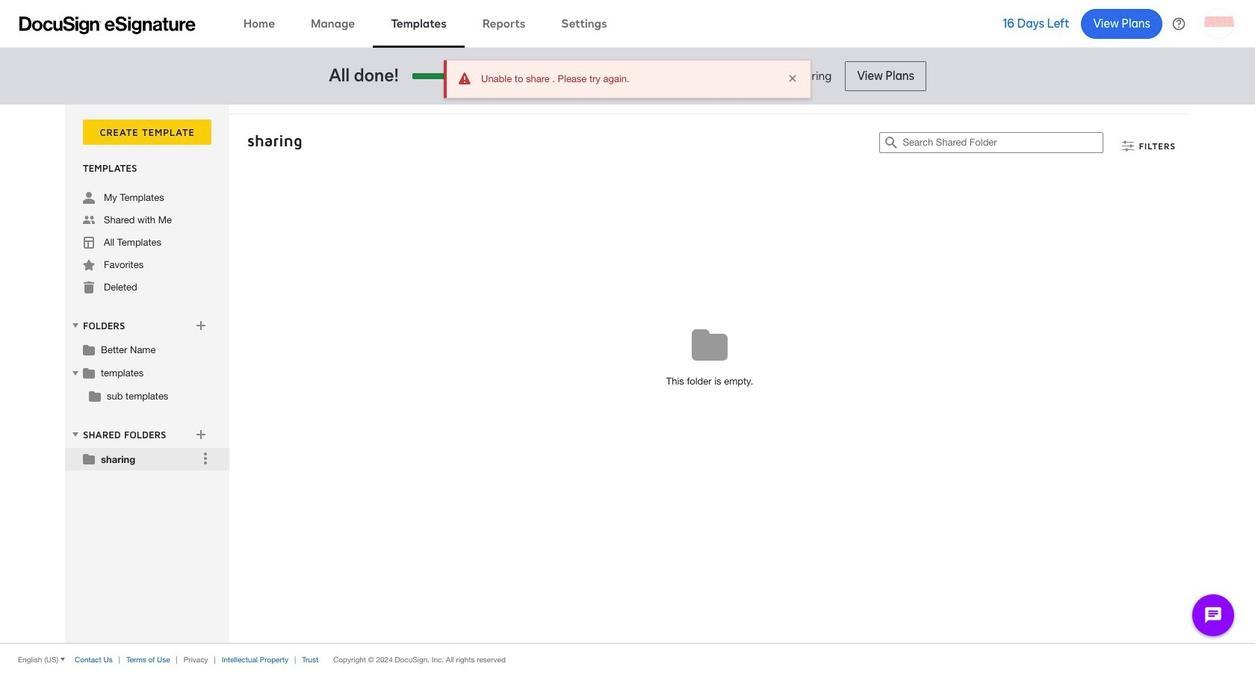 Task type: vqa. For each thing, say whether or not it's contained in the screenshot.
TEMPLATES icon
yes



Task type: describe. For each thing, give the bounding box(es) containing it.
more info region
[[0, 643, 1255, 675]]

view folders image
[[69, 320, 81, 332]]

your uploaded profile image image
[[1204, 9, 1234, 38]]

secondary navigation region
[[65, 105, 1194, 643]]

1 vertical spatial folder image
[[83, 453, 95, 465]]

0 vertical spatial folder image
[[89, 390, 101, 402]]

user image
[[83, 192, 95, 204]]



Task type: locate. For each thing, give the bounding box(es) containing it.
0 vertical spatial folder image
[[83, 344, 95, 356]]

templates image
[[83, 237, 95, 249]]

shared image
[[83, 214, 95, 226]]

docusign esignature image
[[19, 16, 196, 34]]

folder image
[[83, 344, 95, 356], [83, 367, 95, 379]]

status
[[481, 72, 776, 86]]

star filled image
[[83, 259, 95, 271]]

view shared folders image
[[69, 429, 81, 441]]

1 folder image from the top
[[83, 344, 95, 356]]

1 vertical spatial folder image
[[83, 367, 95, 379]]

folder image
[[89, 390, 101, 402], [83, 453, 95, 465]]

Search Shared Folder text field
[[903, 133, 1103, 152]]

trash image
[[83, 282, 95, 294]]

2 folder image from the top
[[83, 367, 95, 379]]



